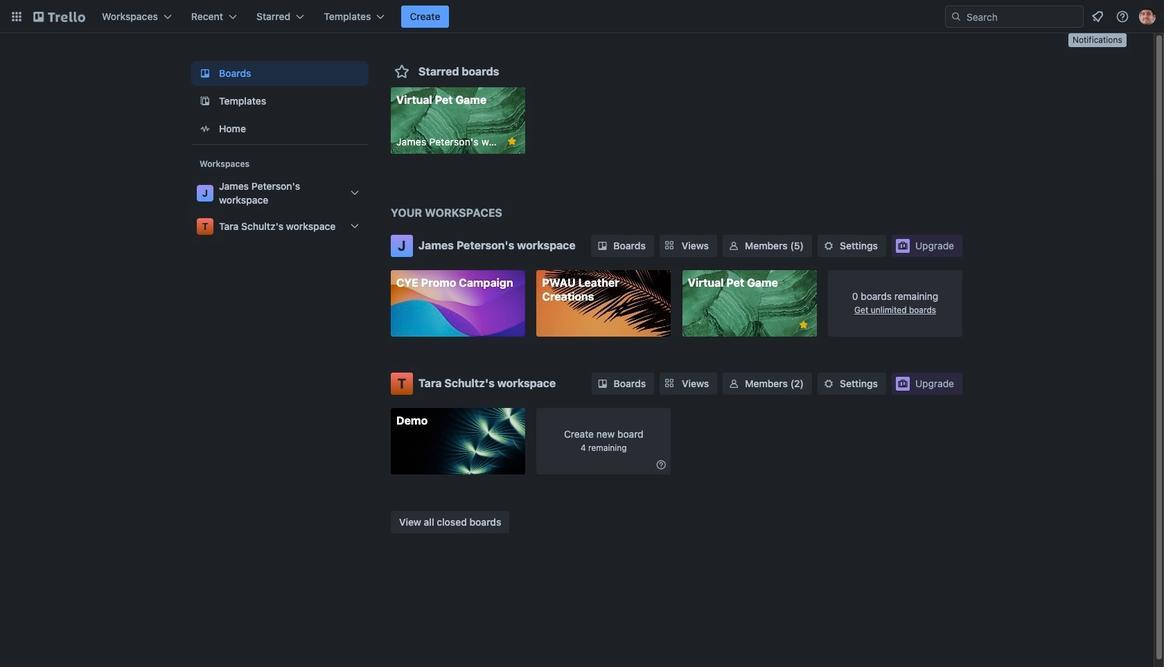 Task type: locate. For each thing, give the bounding box(es) containing it.
1 horizontal spatial sm image
[[822, 377, 836, 391]]

template board image
[[197, 93, 213, 110]]

tooltip
[[1069, 33, 1127, 47]]

click to unstar this board. it will be removed from your starred list. image
[[506, 135, 518, 148]]

0 horizontal spatial sm image
[[596, 239, 610, 253]]

sm image
[[727, 239, 741, 253], [822, 239, 836, 253], [596, 377, 610, 391], [727, 377, 741, 391], [655, 458, 668, 472]]

1 vertical spatial sm image
[[822, 377, 836, 391]]

home image
[[197, 121, 213, 137]]

open information menu image
[[1116, 10, 1130, 24]]

Search field
[[962, 7, 1083, 26]]

0 vertical spatial sm image
[[596, 239, 610, 253]]

sm image
[[596, 239, 610, 253], [822, 377, 836, 391]]

board image
[[197, 65, 213, 82]]



Task type: vqa. For each thing, say whether or not it's contained in the screenshot.
Click to unstar this board. It will be removed from your starred list. icon
yes



Task type: describe. For each thing, give the bounding box(es) containing it.
james peterson (jamespeterson93) image
[[1140, 8, 1156, 25]]

primary element
[[0, 0, 1165, 33]]

search image
[[951, 11, 962, 22]]

0 notifications image
[[1090, 8, 1106, 25]]

back to home image
[[33, 6, 85, 28]]



